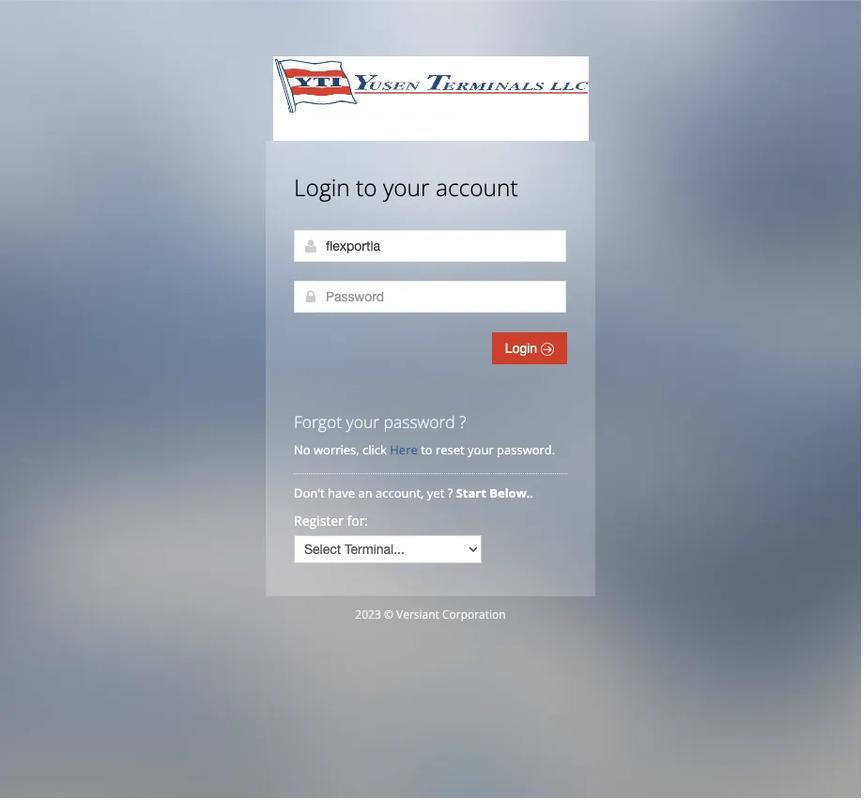 Task type: locate. For each thing, give the bounding box(es) containing it.
0 vertical spatial to
[[356, 172, 377, 203]]

1 horizontal spatial ?
[[460, 411, 467, 433]]

to up username text box
[[356, 172, 377, 203]]

to right here
[[421, 442, 433, 458]]

? up reset
[[460, 411, 467, 433]]

1 vertical spatial to
[[421, 442, 433, 458]]

login button
[[492, 333, 567, 364]]

worries,
[[314, 442, 359, 458]]

register
[[294, 512, 344, 530]]

1 horizontal spatial login
[[505, 341, 541, 356]]

your up username text box
[[383, 172, 430, 203]]

1 horizontal spatial to
[[421, 442, 433, 458]]

corporation
[[442, 607, 506, 623]]

? right yet
[[448, 485, 453, 502]]

don't have an account, yet ? start below. .
[[294, 485, 537, 502]]

0 horizontal spatial your
[[346, 411, 380, 433]]

your up click
[[346, 411, 380, 433]]

1 horizontal spatial your
[[383, 172, 430, 203]]

? inside forgot your password ? no worries, click here to reset your password.
[[460, 411, 467, 433]]

.
[[530, 485, 534, 502]]

reset
[[436, 442, 465, 458]]

1 vertical spatial login
[[505, 341, 541, 356]]

password
[[384, 411, 455, 433]]

don't
[[294, 485, 325, 502]]

?
[[460, 411, 467, 433], [448, 485, 453, 502]]

0 horizontal spatial ?
[[448, 485, 453, 502]]

your
[[383, 172, 430, 203], [346, 411, 380, 433], [468, 442, 494, 458]]

0 vertical spatial login
[[294, 172, 350, 203]]

to inside forgot your password ? no worries, click here to reset your password.
[[421, 442, 433, 458]]

2023 © versiant corporation
[[355, 607, 506, 623]]

to
[[356, 172, 377, 203], [421, 442, 433, 458]]

1 vertical spatial ?
[[448, 485, 453, 502]]

0 vertical spatial ?
[[460, 411, 467, 433]]

for:
[[347, 512, 368, 530]]

0 horizontal spatial login
[[294, 172, 350, 203]]

2 horizontal spatial your
[[468, 442, 494, 458]]

below.
[[490, 485, 530, 502]]

forgot your password ? no worries, click here to reset your password.
[[294, 411, 555, 458]]

register for:
[[294, 512, 368, 530]]

login for login
[[505, 341, 541, 356]]

your right reset
[[468, 442, 494, 458]]

start
[[456, 485, 486, 502]]

password.
[[497, 442, 555, 458]]

yet
[[427, 485, 445, 502]]

no
[[294, 442, 311, 458]]

Username text field
[[294, 230, 566, 262]]

here
[[390, 442, 418, 458]]

login
[[294, 172, 350, 203], [505, 341, 541, 356]]

login inside button
[[505, 341, 541, 356]]



Task type: vqa. For each thing, say whether or not it's contained in the screenshot.
the rightmost the Login
yes



Task type: describe. For each thing, give the bounding box(es) containing it.
have
[[328, 485, 355, 502]]

Password password field
[[294, 281, 566, 313]]

versiant
[[396, 607, 439, 623]]

account,
[[376, 485, 424, 502]]

1 vertical spatial your
[[346, 411, 380, 433]]

click
[[363, 442, 387, 458]]

here link
[[390, 442, 418, 458]]

login for login to your account
[[294, 172, 350, 203]]

0 horizontal spatial to
[[356, 172, 377, 203]]

user image
[[303, 239, 318, 254]]

account
[[436, 172, 518, 203]]

0 vertical spatial your
[[383, 172, 430, 203]]

©
[[384, 607, 393, 623]]

forgot
[[294, 411, 342, 433]]

lock image
[[303, 289, 318, 304]]

2023
[[355, 607, 381, 623]]

an
[[358, 485, 373, 502]]

2 vertical spatial your
[[468, 442, 494, 458]]

swapright image
[[541, 343, 554, 356]]

login to your account
[[294, 172, 518, 203]]



